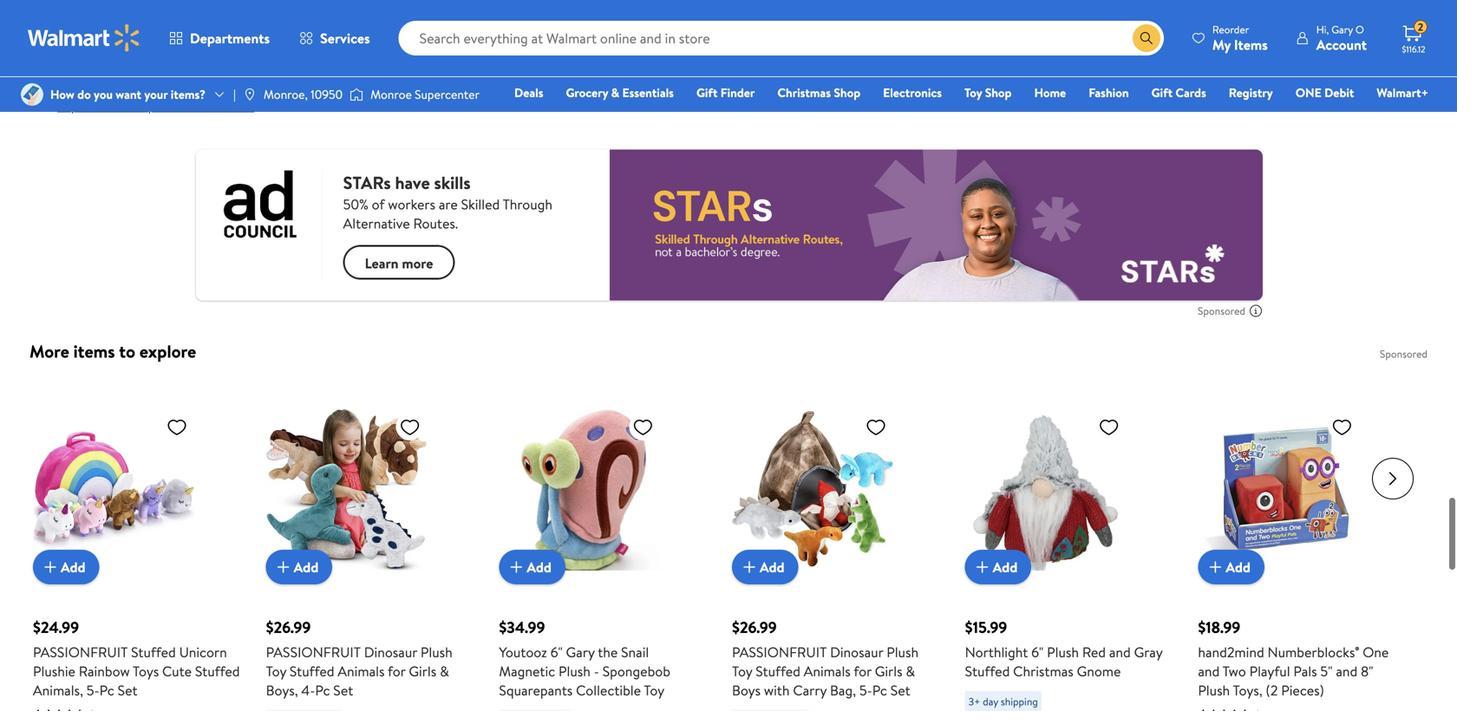 Task type: describe. For each thing, give the bounding box(es) containing it.
set inside $24.99 passionfruit stuffed unicorn plushie rainbow toys cute stuffed animals, 5-pc set
[[118, 681, 138, 700]]

1 horizontal spatial &
[[611, 84, 619, 101]]

hand2mind
[[1198, 643, 1264, 662]]

add button for $26.99 passionfruit dinosaur plush toy stuffed animals for girls & boys, 4-pc set
[[266, 550, 332, 585]]

toy inside $26.99 passionfruit dinosaur plush toy stuffed animals for girls & boys with carry bag, 5-pc set
[[732, 662, 752, 681]]

Walmart Site-Wide search field
[[399, 21, 1164, 56]]

christmas shop link
[[770, 83, 868, 102]]

0 vertical spatial to
[[543, 20, 556, 39]]

walmart,
[[468, 20, 522, 39]]

 image for monroe, 10950
[[243, 88, 257, 101]]

animals for $26.99 passionfruit dinosaur plush toy stuffed animals for girls & boys, 4-pc set
[[338, 662, 385, 681]]

monroe supercenter
[[371, 86, 480, 103]]

reorder my items
[[1213, 22, 1268, 54]]

pals
[[1294, 662, 1317, 681]]

gnome
[[1077, 662, 1121, 681]]

$24.99
[[33, 617, 79, 638]]

carry
[[793, 681, 827, 700]]

northlight
[[965, 643, 1028, 662]]

up
[[525, 20, 540, 39]]

back
[[422, 20, 450, 39]]

add button for $18.99 hand2mind numberblocks® one and two playful pals 5" and 8" plush toys, (2 pieces)
[[1198, 550, 1265, 585]]

electronics
[[883, 84, 942, 101]]

set inside $26.99 passionfruit dinosaur plush toy stuffed animals for girls & boys with carry bag, 5-pc set
[[891, 681, 911, 700]]

magnetic
[[499, 662, 555, 681]]

christmas shop
[[777, 84, 861, 101]]

dinosaur for $26.99 passionfruit dinosaur plush toy stuffed animals for girls & boys with carry bag, 5-pc set
[[830, 643, 883, 662]]

add to cart image for $24.99
[[40, 557, 61, 578]]

|
[[233, 86, 236, 103]]

christmas inside $15.99 northlight 6" plush red and gray stuffed christmas gnome
[[1013, 662, 1074, 681]]

$24.99 passionfruit stuffed unicorn plushie rainbow toys cute stuffed animals, 5-pc set
[[33, 617, 240, 700]]

services
[[320, 29, 370, 48]]

add for $15.99 northlight 6" plush red and gray stuffed christmas gnome
[[993, 558, 1018, 577]]

essentials
[[622, 84, 674, 101]]

services button
[[285, 17, 385, 59]]

collectible
[[576, 681, 641, 700]]

Search search field
[[399, 21, 1164, 56]]

0 horizontal spatial to
[[119, 339, 135, 363]]

add button for $24.99 passionfruit stuffed unicorn plushie rainbow toys cute stuffed animals, 5-pc set
[[33, 550, 99, 585]]

debit with rewards. get 3% cash back at walmart, up to $50 a year. see terms for eligibility.
[[224, 20, 768, 39]]

8"
[[1361, 662, 1374, 681]]

toys
[[133, 662, 159, 681]]

3+
[[969, 694, 980, 709]]

playful
[[1250, 662, 1290, 681]]

0 horizontal spatial sponsored
[[1198, 304, 1246, 318]]

add to cart image for $15.99 northlight 6" plush red and gray stuffed christmas gnome
[[972, 557, 993, 578]]

passionfruit stuffed unicorn plushie rainbow toys cute stuffed animals, 5-pc set image
[[33, 409, 194, 571]]

snail
[[621, 643, 649, 662]]

pc inside "$26.99 passionfruit dinosaur plush toy stuffed animals for girls & boys, 4-pc set"
[[315, 681, 330, 700]]

report incorrect product information
[[57, 98, 254, 114]]

incorrect
[[97, 98, 145, 114]]

2
[[1418, 20, 1424, 34]]

one debit card image
[[140, 9, 210, 53]]

$26.99 for $26.99 passionfruit dinosaur plush toy stuffed animals for girls & boys, 4-pc set
[[266, 617, 311, 638]]

$18.99 hand2mind numberblocks® one and two playful pals 5" and 8" plush toys, (2 pieces)
[[1198, 617, 1389, 700]]

more items to explore
[[29, 339, 196, 363]]

$50
[[560, 20, 583, 39]]

one
[[1363, 643, 1389, 662]]

1 vertical spatial sponsored
[[1380, 347, 1428, 361]]

girls for $26.99 passionfruit dinosaur plush toy stuffed animals for girls & boys with carry bag, 5-pc set
[[875, 662, 903, 681]]

o
[[1356, 22, 1364, 37]]

add for $26.99 passionfruit dinosaur plush toy stuffed animals for girls & boys, 4-pc set
[[294, 558, 319, 577]]

gary inside the hi, gary o account
[[1332, 22, 1353, 37]]

4-
[[301, 681, 315, 700]]

learn
[[782, 22, 811, 39]]

walmart+ link
[[1369, 83, 1436, 102]]

spongebob
[[603, 662, 671, 681]]

plush inside the $18.99 hand2mind numberblocks® one and two playful pals 5" and 8" plush toys, (2 pieces)
[[1198, 681, 1230, 700]]

add for $26.99 passionfruit dinosaur plush toy stuffed animals for girls & boys with carry bag, 5-pc set
[[760, 558, 785, 577]]

toy inside toy shop link
[[965, 84, 982, 101]]

monroe, 10950
[[264, 86, 343, 103]]

rewards.
[[291, 20, 342, 39]]

gray
[[1134, 643, 1163, 662]]

stuffed inside $26.99 passionfruit dinosaur plush toy stuffed animals for girls & boys with carry bag, 5-pc set
[[756, 662, 801, 681]]

gift cards
[[1152, 84, 1206, 101]]

shop for toy shop
[[985, 84, 1012, 101]]

$34.99 youtooz 6" gary the snail magnetic plush - spongebob squarepants collectible toy
[[499, 617, 671, 700]]

learn more.
[[782, 22, 844, 39]]

product group containing $18.99
[[1198, 375, 1407, 711]]

fashion link
[[1081, 83, 1137, 102]]

red
[[1082, 643, 1106, 662]]

2 horizontal spatial and
[[1336, 662, 1358, 681]]

year.
[[596, 20, 624, 39]]

0 horizontal spatial debit
[[224, 20, 258, 39]]

0 vertical spatial with
[[262, 20, 288, 39]]

3+ day shipping
[[969, 694, 1038, 709]]

grocery & essentials
[[566, 84, 674, 101]]

1 horizontal spatial and
[[1198, 662, 1220, 681]]

more.
[[814, 22, 844, 39]]

fashion
[[1089, 84, 1129, 101]]

add to cart image for $26.99 passionfruit dinosaur plush toy stuffed animals for girls & boys, 4-pc set
[[273, 557, 294, 578]]

walmart+
[[1377, 84, 1429, 101]]

$26.99 passionfruit dinosaur plush toy stuffed animals for girls & boys, 4-pc set
[[266, 617, 453, 700]]

add to favorites list, passionfruit dinosaur plush toy stuffed animals for girls & boys with carry bag, 5-pc set image
[[866, 416, 886, 438]]

youtooz
[[499, 643, 547, 662]]

at
[[453, 20, 465, 39]]

hi, gary o account
[[1317, 22, 1367, 54]]

plushie
[[33, 662, 75, 681]]

plush inside the $34.99 youtooz 6" gary the snail magnetic plush - spongebob squarepants collectible toy
[[559, 662, 591, 681]]

$116.12
[[1402, 43, 1426, 55]]

reorder
[[1213, 22, 1249, 37]]

& for $26.99 passionfruit dinosaur plush toy stuffed animals for girls & boys with carry bag, 5-pc set
[[906, 662, 915, 681]]

the
[[598, 643, 618, 662]]

$15.99 northlight 6" plush red and gray stuffed christmas gnome
[[965, 617, 1163, 681]]

product group containing $15.99
[[965, 375, 1174, 711]]

finder
[[721, 84, 755, 101]]

(2
[[1266, 681, 1278, 700]]

-
[[594, 662, 599, 681]]

$15.99
[[965, 617, 1007, 638]]

pc inside $24.99 passionfruit stuffed unicorn plushie rainbow toys cute stuffed animals, 5-pc set
[[99, 681, 114, 700]]

cute
[[162, 662, 192, 681]]

add button for $15.99 northlight 6" plush red and gray stuffed christmas gnome
[[965, 550, 1032, 585]]

walmart image
[[28, 24, 141, 52]]

information
[[193, 98, 254, 114]]

10950
[[311, 86, 343, 103]]

gary inside the $34.99 youtooz 6" gary the snail magnetic plush - spongebob squarepants collectible toy
[[566, 643, 595, 662]]



Task type: locate. For each thing, give the bounding box(es) containing it.
day
[[983, 694, 998, 709]]

plush inside $26.99 passionfruit dinosaur plush toy stuffed animals for girls & boys with carry bag, 5-pc set
[[887, 643, 919, 662]]

more
[[29, 339, 69, 363]]

add to cart image for $26.99 passionfruit dinosaur plush toy stuffed animals for girls & boys with carry bag, 5-pc set
[[739, 557, 760, 578]]

5- inside $26.99 passionfruit dinosaur plush toy stuffed animals for girls & boys with carry bag, 5-pc set
[[859, 681, 872, 700]]

do
[[77, 86, 91, 103]]

0 vertical spatial sponsored
[[1198, 304, 1246, 318]]

1 horizontal spatial to
[[543, 20, 556, 39]]

3%
[[372, 20, 388, 39]]

0 vertical spatial gary
[[1332, 22, 1353, 37]]

2 horizontal spatial add to cart image
[[972, 557, 993, 578]]

report
[[57, 98, 94, 114]]

0 horizontal spatial 5-
[[87, 681, 99, 700]]

terms
[[652, 20, 687, 39]]

gift for gift finder
[[696, 84, 718, 101]]

2 horizontal spatial for
[[854, 662, 872, 681]]

1 horizontal spatial $26.99
[[732, 617, 777, 638]]

how
[[50, 86, 74, 103]]

1 $26.99 from the left
[[266, 617, 311, 638]]

5- right animals,
[[87, 681, 99, 700]]

passionfruit up carry
[[732, 643, 827, 662]]

6 add button from the left
[[1198, 550, 1265, 585]]

4 add from the left
[[760, 558, 785, 577]]

gift inside 'link'
[[1152, 84, 1173, 101]]

toy down snail
[[644, 681, 665, 700]]

dinosaur
[[364, 643, 417, 662], [830, 643, 883, 662]]

2 add button from the left
[[266, 550, 332, 585]]

gift finder link
[[689, 83, 763, 102]]

0 horizontal spatial gary
[[566, 643, 595, 662]]

$34.99
[[499, 617, 545, 638]]

add to cart image
[[40, 557, 61, 578], [506, 557, 527, 578], [1205, 557, 1226, 578]]

dinosaur for $26.99 passionfruit dinosaur plush toy stuffed animals for girls & boys, 4-pc set
[[364, 643, 417, 662]]

1 horizontal spatial add to cart image
[[739, 557, 760, 578]]

passionfruit for $26.99 passionfruit dinosaur plush toy stuffed animals for girls & boys, 4-pc set
[[266, 643, 361, 662]]

1 vertical spatial with
[[764, 681, 790, 700]]

a
[[586, 20, 592, 39]]

debit
[[224, 20, 258, 39], [1325, 84, 1354, 101]]

2 shop from the left
[[985, 84, 1012, 101]]

home
[[1034, 84, 1066, 101]]

$26.99 for $26.99 passionfruit dinosaur plush toy stuffed animals for girls & boys with carry bag, 5-pc set
[[732, 617, 777, 638]]

1 vertical spatial christmas
[[1013, 662, 1074, 681]]

departments button
[[154, 17, 285, 59]]

6" for $34.99
[[550, 643, 563, 662]]

$26.99
[[266, 617, 311, 638], [732, 617, 777, 638]]

dinosaur inside $26.99 passionfruit dinosaur plush toy stuffed animals for girls & boys with carry bag, 5-pc set
[[830, 643, 883, 662]]

eligibility.
[[712, 20, 768, 39]]

1 horizontal spatial add to cart image
[[506, 557, 527, 578]]

3 add to cart image from the left
[[1205, 557, 1226, 578]]

deals
[[514, 84, 543, 101]]

items
[[73, 339, 115, 363]]

1 add from the left
[[61, 558, 86, 577]]

0 vertical spatial debit
[[224, 20, 258, 39]]

toy shop
[[965, 84, 1012, 101]]

pc
[[99, 681, 114, 700], [315, 681, 330, 700], [872, 681, 887, 700]]

1 vertical spatial debit
[[1325, 84, 1354, 101]]

1 shop from the left
[[834, 84, 861, 101]]

stuffed inside "$26.99 passionfruit dinosaur plush toy stuffed animals for girls & boys, 4-pc set"
[[290, 662, 334, 681]]

toy left 4-
[[266, 662, 286, 681]]

&
[[611, 84, 619, 101], [440, 662, 449, 681], [906, 662, 915, 681]]

3 add button from the left
[[499, 550, 565, 585]]

passionfruit inside "$26.99 passionfruit dinosaur plush toy stuffed animals for girls & boys, 4-pc set"
[[266, 643, 361, 662]]

2 horizontal spatial set
[[891, 681, 911, 700]]

0 horizontal spatial girls
[[409, 662, 437, 681]]

 image for how do you want your items?
[[21, 83, 43, 106]]

toy shop link
[[957, 83, 1020, 102]]

0 horizontal spatial for
[[388, 662, 406, 681]]

animals,
[[33, 681, 83, 700]]

& inside $26.99 passionfruit dinosaur plush toy stuffed animals for girls & boys with carry bag, 5-pc set
[[906, 662, 915, 681]]

shop for christmas shop
[[834, 84, 861, 101]]

6" right youtooz
[[550, 643, 563, 662]]

hand2mind numberblocks® one and two playful pals 5" and 8" plush toys, (2 pieces) image
[[1198, 409, 1360, 571]]

stuffed
[[131, 643, 176, 662], [195, 662, 240, 681], [290, 662, 334, 681], [756, 662, 801, 681], [965, 662, 1010, 681]]

0 horizontal spatial passionfruit
[[33, 643, 128, 662]]

6" for $15.99
[[1032, 643, 1044, 662]]

& right bag,
[[906, 662, 915, 681]]

1 vertical spatial to
[[119, 339, 135, 363]]

 image right |
[[243, 88, 257, 101]]

passionfruit down the $24.99
[[33, 643, 128, 662]]

 image
[[350, 86, 364, 103]]

1 horizontal spatial sponsored
[[1380, 347, 1428, 361]]

shop inside toy shop link
[[985, 84, 1012, 101]]

debit right one
[[1325, 84, 1354, 101]]

stuffed inside $15.99 northlight 6" plush red and gray stuffed christmas gnome
[[965, 662, 1010, 681]]

for for $26.99 passionfruit dinosaur plush toy stuffed animals for girls & boys, 4-pc set
[[388, 662, 406, 681]]

0 horizontal spatial pc
[[99, 681, 114, 700]]

1 passionfruit from the left
[[33, 643, 128, 662]]

0 horizontal spatial set
[[118, 681, 138, 700]]

toy left carry
[[732, 662, 752, 681]]

6 add from the left
[[1226, 558, 1251, 577]]

1 pc from the left
[[99, 681, 114, 700]]

cash
[[392, 20, 418, 39]]

with right boys
[[764, 681, 790, 700]]

add for $18.99 hand2mind numberblocks® one and two playful pals 5" and 8" plush toys, (2 pieces)
[[1226, 558, 1251, 577]]

3 product group from the left
[[499, 375, 708, 711]]

0 horizontal spatial christmas
[[777, 84, 831, 101]]

add
[[61, 558, 86, 577], [294, 558, 319, 577], [527, 558, 552, 577], [760, 558, 785, 577], [993, 558, 1018, 577], [1226, 558, 1251, 577]]

toys,
[[1233, 681, 1263, 700]]

gift left the cards
[[1152, 84, 1173, 101]]

2 product group from the left
[[266, 375, 475, 711]]

to right items
[[119, 339, 135, 363]]

shop
[[834, 84, 861, 101], [985, 84, 1012, 101]]

shop down more.
[[834, 84, 861, 101]]

0 horizontal spatial add to cart image
[[273, 557, 294, 578]]

set
[[118, 681, 138, 700], [333, 681, 353, 700], [891, 681, 911, 700]]

6"
[[550, 643, 563, 662], [1032, 643, 1044, 662]]

search icon image
[[1140, 31, 1154, 45]]

one
[[1296, 84, 1322, 101]]

1 horizontal spatial gift
[[1152, 84, 1173, 101]]

toy inside the $34.99 youtooz 6" gary the snail magnetic plush - spongebob squarepants collectible toy
[[644, 681, 665, 700]]

& inside "$26.99 passionfruit dinosaur plush toy stuffed animals for girls & boys, 4-pc set"
[[440, 662, 449, 681]]

2 5- from the left
[[859, 681, 872, 700]]

christmas down walmart site-wide search field
[[777, 84, 831, 101]]

1 horizontal spatial 5-
[[859, 681, 872, 700]]

animals for $26.99 passionfruit dinosaur plush toy stuffed animals for girls & boys with carry bag, 5-pc set
[[804, 662, 851, 681]]

5"
[[1321, 662, 1333, 681]]

1 gift from the left
[[696, 84, 718, 101]]

add button for $34.99 youtooz 6" gary the snail magnetic plush - spongebob squarepants collectible toy
[[499, 550, 565, 585]]

$26.99 inside $26.99 passionfruit dinosaur plush toy stuffed animals for girls & boys with carry bag, 5-pc set
[[732, 617, 777, 638]]

1 dinosaur from the left
[[364, 643, 417, 662]]

home link
[[1027, 83, 1074, 102]]

pieces)
[[1281, 681, 1324, 700]]

girls inside $26.99 passionfruit dinosaur plush toy stuffed animals for girls & boys with carry bag, 5-pc set
[[875, 662, 903, 681]]

animals
[[338, 662, 385, 681], [804, 662, 851, 681]]

0 horizontal spatial 6"
[[550, 643, 563, 662]]

1 vertical spatial gary
[[566, 643, 595, 662]]

plush for $26.99 passionfruit dinosaur plush toy stuffed animals for girls & boys with carry bag, 5-pc set
[[887, 643, 919, 662]]

2 girls from the left
[[875, 662, 903, 681]]

your
[[144, 86, 168, 103]]

0 vertical spatial christmas
[[777, 84, 831, 101]]

1 horizontal spatial passionfruit
[[266, 643, 361, 662]]

shop left "home" link
[[985, 84, 1012, 101]]

with
[[262, 20, 288, 39], [764, 681, 790, 700]]

how do you want your items?
[[50, 86, 206, 103]]

set inside "$26.99 passionfruit dinosaur plush toy stuffed animals for girls & boys, 4-pc set"
[[333, 681, 353, 700]]

6" inside the $34.99 youtooz 6" gary the snail magnetic plush - spongebob squarepants collectible toy
[[550, 643, 563, 662]]

add to favorites list, passionfruit dinosaur plush toy stuffed animals for girls & boys, 4-pc set image
[[400, 416, 420, 438]]

1 horizontal spatial for
[[690, 20, 708, 39]]

monroe
[[371, 86, 412, 103]]

explore
[[139, 339, 196, 363]]

add to cart image up $34.99
[[506, 557, 527, 578]]

3 pc from the left
[[872, 681, 887, 700]]

supercenter
[[415, 86, 480, 103]]

& for $26.99 passionfruit dinosaur plush toy stuffed animals for girls & boys, 4-pc set
[[440, 662, 449, 681]]

1 horizontal spatial dinosaur
[[830, 643, 883, 662]]

6" right northlight
[[1032, 643, 1044, 662]]

1 horizontal spatial animals
[[804, 662, 851, 681]]

$18.99
[[1198, 617, 1241, 638]]

1 horizontal spatial with
[[764, 681, 790, 700]]

set right bag,
[[891, 681, 911, 700]]

product group containing $24.99
[[33, 375, 242, 711]]

grocery & essentials link
[[558, 83, 682, 102]]

squarepants
[[499, 681, 573, 700]]

ad disclaimer and feedback image
[[1249, 304, 1263, 318]]

passionfruit up 4-
[[266, 643, 361, 662]]

and left two at the bottom right
[[1198, 662, 1220, 681]]

2 pc from the left
[[315, 681, 330, 700]]

1 girls from the left
[[409, 662, 437, 681]]

add to cart image up the $24.99
[[40, 557, 61, 578]]

for inside $26.99 passionfruit dinosaur plush toy stuffed animals for girls & boys with carry bag, 5-pc set
[[854, 662, 872, 681]]

next slide for more items to explore list image
[[1372, 458, 1414, 500]]

toy
[[965, 84, 982, 101], [266, 662, 286, 681], [732, 662, 752, 681], [644, 681, 665, 700]]

gary left the
[[566, 643, 595, 662]]

6" inside $15.99 northlight 6" plush red and gray stuffed christmas gnome
[[1032, 643, 1044, 662]]

4 add button from the left
[[732, 550, 799, 585]]

toy inside "$26.99 passionfruit dinosaur plush toy stuffed animals for girls & boys, 4-pc set"
[[266, 662, 286, 681]]

youtooz 6" gary the snail magnetic plush - spongebob squarepants collectible toy image
[[499, 409, 660, 571]]

add to cart image
[[273, 557, 294, 578], [739, 557, 760, 578], [972, 557, 993, 578]]

plush for $26.99 passionfruit dinosaur plush toy stuffed animals for girls & boys, 4-pc set
[[421, 643, 453, 662]]

0 horizontal spatial &
[[440, 662, 449, 681]]

1 6" from the left
[[550, 643, 563, 662]]

2 horizontal spatial passionfruit
[[732, 643, 827, 662]]

0 horizontal spatial dinosaur
[[364, 643, 417, 662]]

0 horizontal spatial  image
[[21, 83, 43, 106]]

shipping
[[1001, 694, 1038, 709]]

0 horizontal spatial shop
[[834, 84, 861, 101]]

and right red
[[1109, 643, 1131, 662]]

2 6" from the left
[[1032, 643, 1044, 662]]

for inside "$26.99 passionfruit dinosaur plush toy stuffed animals for girls & boys, 4-pc set"
[[388, 662, 406, 681]]

christmas
[[777, 84, 831, 101], [1013, 662, 1074, 681]]

1 horizontal spatial christmas
[[1013, 662, 1074, 681]]

my
[[1213, 35, 1231, 54]]

add for $24.99 passionfruit stuffed unicorn plushie rainbow toys cute stuffed animals, 5-pc set
[[61, 558, 86, 577]]

1 set from the left
[[118, 681, 138, 700]]

$26.99 passionfruit dinosaur plush toy stuffed animals for girls & boys with carry bag, 5-pc set
[[732, 617, 919, 700]]

pc inside $26.99 passionfruit dinosaur plush toy stuffed animals for girls & boys with carry bag, 5-pc set
[[872, 681, 887, 700]]

with left rewards.
[[262, 20, 288, 39]]

0 horizontal spatial gift
[[696, 84, 718, 101]]

2 passionfruit from the left
[[266, 643, 361, 662]]

departments
[[190, 29, 270, 48]]

1 5- from the left
[[87, 681, 99, 700]]

1 horizontal spatial set
[[333, 681, 353, 700]]

items
[[1234, 35, 1268, 54]]

you
[[94, 86, 113, 103]]

christmas up shipping
[[1013, 662, 1074, 681]]

add to favorites list, hand2mind numberblocks® one and two playful pals 5" and 8" plush toys, (2 pieces) image
[[1332, 416, 1353, 438]]

3 passionfruit from the left
[[732, 643, 827, 662]]

5- right bag,
[[859, 681, 872, 700]]

passionfruit for $24.99 passionfruit stuffed unicorn plushie rainbow toys cute stuffed animals, 5-pc set
[[33, 643, 128, 662]]

passionfruit inside $26.99 passionfruit dinosaur plush toy stuffed animals for girls & boys with carry bag, 5-pc set
[[732, 643, 827, 662]]

toy right electronics link
[[965, 84, 982, 101]]

for for $26.99 passionfruit dinosaur plush toy stuffed animals for girls & boys with carry bag, 5-pc set
[[854, 662, 872, 681]]

1 horizontal spatial gary
[[1332, 22, 1353, 37]]

1 horizontal spatial pc
[[315, 681, 330, 700]]

1 horizontal spatial  image
[[243, 88, 257, 101]]

animals inside "$26.99 passionfruit dinosaur plush toy stuffed animals for girls & boys, 4-pc set"
[[338, 662, 385, 681]]

2 add from the left
[[294, 558, 319, 577]]

cards
[[1176, 84, 1206, 101]]

0 horizontal spatial $26.99
[[266, 617, 311, 638]]

2 $26.99 from the left
[[732, 617, 777, 638]]

plush inside $15.99 northlight 6" plush red and gray stuffed christmas gnome
[[1047, 643, 1079, 662]]

2 animals from the left
[[804, 662, 851, 681]]

add to favorites list, northlight 6" plush red and gray stuffed christmas gnome image
[[1099, 416, 1120, 438]]

animals right 4-
[[338, 662, 385, 681]]

gift
[[696, 84, 718, 101], [1152, 84, 1173, 101]]

1 horizontal spatial 6"
[[1032, 643, 1044, 662]]

girls inside "$26.99 passionfruit dinosaur plush toy stuffed animals for girls & boys, 4-pc set"
[[409, 662, 437, 681]]

2 gift from the left
[[1152, 84, 1173, 101]]

2 horizontal spatial &
[[906, 662, 915, 681]]

girls for $26.99 passionfruit dinosaur plush toy stuffed animals for girls & boys, 4-pc set
[[409, 662, 437, 681]]

product group containing $34.99
[[499, 375, 708, 711]]

3 add from the left
[[527, 558, 552, 577]]

$26.99 up boys
[[732, 617, 777, 638]]

1 product group from the left
[[33, 375, 242, 711]]

0 horizontal spatial add to cart image
[[40, 557, 61, 578]]

2 add to cart image from the left
[[506, 557, 527, 578]]

pc right bag,
[[872, 681, 887, 700]]

gary
[[1332, 22, 1353, 37], [566, 643, 595, 662]]

passionfruit dinosaur plush toy stuffed animals for girls & boys, 4-pc set image
[[266, 409, 427, 571]]

0 horizontal spatial with
[[262, 20, 288, 39]]

dinosaur inside "$26.99 passionfruit dinosaur plush toy stuffed animals for girls & boys, 4-pc set"
[[364, 643, 417, 662]]

product group
[[33, 375, 242, 711], [266, 375, 475, 711], [499, 375, 708, 711], [732, 375, 941, 711], [965, 375, 1174, 711], [1198, 375, 1407, 711]]

to right up at the left top of the page
[[543, 20, 556, 39]]

6 product group from the left
[[1198, 375, 1407, 711]]

add button for $26.99 passionfruit dinosaur plush toy stuffed animals for girls & boys with carry bag, 5-pc set
[[732, 550, 799, 585]]

2 set from the left
[[333, 681, 353, 700]]

report incorrect product information button
[[43, 85, 268, 127]]

unicorn
[[179, 643, 227, 662]]

pc left toys
[[99, 681, 114, 700]]

add to cart image for $34.99
[[506, 557, 527, 578]]

& left youtooz
[[440, 662, 449, 681]]

1 horizontal spatial debit
[[1325, 84, 1354, 101]]

add to favorites list, youtooz 6" gary the snail magnetic plush - spongebob squarepants collectible toy image
[[633, 416, 653, 438]]

5- inside $24.99 passionfruit stuffed unicorn plushie rainbow toys cute stuffed animals, 5-pc set
[[87, 681, 99, 700]]

add to favorites list, passionfruit stuffed unicorn plushie rainbow toys cute stuffed animals, 5-pc set image
[[167, 416, 187, 438]]

2 dinosaur from the left
[[830, 643, 883, 662]]

passionfruit for $26.99 passionfruit dinosaur plush toy stuffed animals for girls & boys with carry bag, 5-pc set
[[732, 643, 827, 662]]

1 horizontal spatial girls
[[875, 662, 903, 681]]

5 add button from the left
[[965, 550, 1032, 585]]

bag,
[[830, 681, 856, 700]]

 image
[[21, 83, 43, 106], [243, 88, 257, 101]]

 image left "how" at the left top of the page
[[21, 83, 43, 106]]

4 product group from the left
[[732, 375, 941, 711]]

rainbow
[[79, 662, 130, 681]]

animals inside $26.99 passionfruit dinosaur plush toy stuffed animals for girls & boys with carry bag, 5-pc set
[[804, 662, 851, 681]]

1 add to cart image from the left
[[273, 557, 294, 578]]

one debit
[[1296, 84, 1354, 101]]

$26.99 up boys,
[[266, 617, 311, 638]]

3 set from the left
[[891, 681, 911, 700]]

2 add to cart image from the left
[[739, 557, 760, 578]]

& right the grocery
[[611, 84, 619, 101]]

5 product group from the left
[[965, 375, 1174, 711]]

set right 4-
[[333, 681, 353, 700]]

with inside $26.99 passionfruit dinosaur plush toy stuffed animals for girls & boys with carry bag, 5-pc set
[[764, 681, 790, 700]]

shop inside christmas shop link
[[834, 84, 861, 101]]

2 horizontal spatial pc
[[872, 681, 887, 700]]

0 horizontal spatial animals
[[338, 662, 385, 681]]

and right 5"
[[1336, 662, 1358, 681]]

debit up |
[[224, 20, 258, 39]]

pc right boys,
[[315, 681, 330, 700]]

add to cart image up '$18.99'
[[1205, 557, 1226, 578]]

passionfruit dinosaur plush toy stuffed animals for girls & boys with carry bag, 5-pc set image
[[732, 409, 893, 571]]

to
[[543, 20, 556, 39], [119, 339, 135, 363]]

1 add button from the left
[[33, 550, 99, 585]]

1 add to cart image from the left
[[40, 557, 61, 578]]

boys,
[[266, 681, 298, 700]]

plush inside "$26.99 passionfruit dinosaur plush toy stuffed animals for girls & boys, 4-pc set"
[[421, 643, 453, 662]]

gift for gift cards
[[1152, 84, 1173, 101]]

1 animals from the left
[[338, 662, 385, 681]]

passionfruit inside $24.99 passionfruit stuffed unicorn plushie rainbow toys cute stuffed animals, 5-pc set
[[33, 643, 128, 662]]

gary left o
[[1332, 22, 1353, 37]]

and inside $15.99 northlight 6" plush red and gray stuffed christmas gnome
[[1109, 643, 1131, 662]]

0 horizontal spatial and
[[1109, 643, 1131, 662]]

gift left finder
[[696, 84, 718, 101]]

set left "cute"
[[118, 681, 138, 700]]

add to cart image for $18.99
[[1205, 557, 1226, 578]]

get
[[346, 20, 368, 39]]

animals right boys
[[804, 662, 851, 681]]

2 horizontal spatial add to cart image
[[1205, 557, 1226, 578]]

product
[[148, 98, 190, 114]]

add for $34.99 youtooz 6" gary the snail magnetic plush - spongebob squarepants collectible toy
[[527, 558, 552, 577]]

gift finder
[[696, 84, 755, 101]]

5 add from the left
[[993, 558, 1018, 577]]

$26.99 inside "$26.99 passionfruit dinosaur plush toy stuffed animals for girls & boys, 4-pc set"
[[266, 617, 311, 638]]

3 add to cart image from the left
[[972, 557, 993, 578]]

plush for $15.99 northlight 6" plush red and gray stuffed christmas gnome
[[1047, 643, 1079, 662]]

northlight 6" plush red and gray stuffed christmas gnome image
[[965, 409, 1126, 571]]

gift cards link
[[1144, 83, 1214, 102]]

two
[[1223, 662, 1246, 681]]

1 horizontal spatial shop
[[985, 84, 1012, 101]]



Task type: vqa. For each thing, say whether or not it's contained in the screenshot.
Show More button
no



